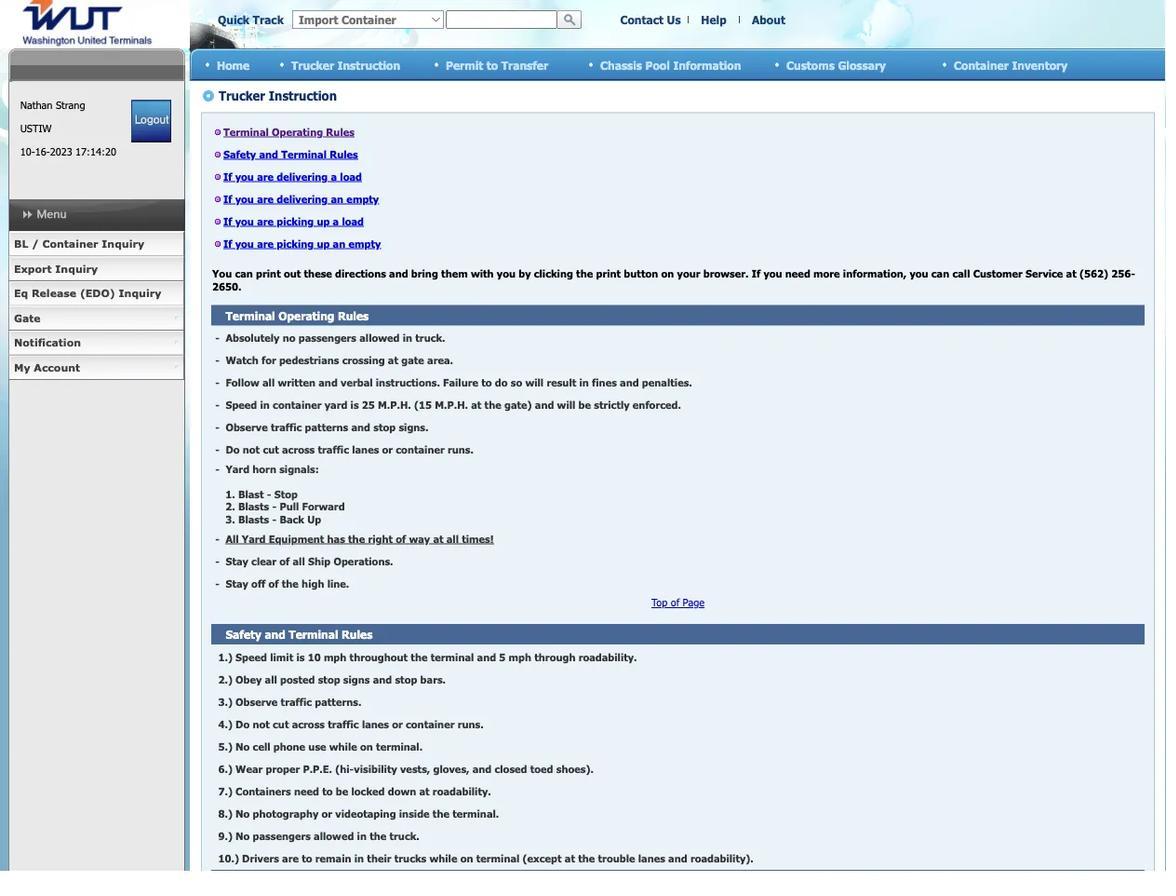 Task type: describe. For each thing, give the bounding box(es) containing it.
17:14:20
[[76, 146, 116, 158]]

container inside 'link'
[[42, 238, 98, 251]]

quick
[[218, 13, 250, 27]]

gate link
[[8, 306, 184, 331]]

chassis
[[601, 58, 643, 72]]

2023
[[50, 146, 72, 158]]

transfer
[[502, 58, 549, 72]]

eq release (edo) inquiry
[[14, 287, 161, 300]]

my account
[[14, 361, 80, 374]]

inquiry for (edo)
[[119, 287, 161, 300]]

my account link
[[8, 356, 184, 380]]

help
[[702, 13, 727, 27]]

notification
[[14, 337, 81, 349]]

gate
[[14, 312, 41, 325]]

quick track
[[218, 13, 284, 27]]

container inventory
[[955, 58, 1068, 72]]

eq release (edo) inquiry link
[[8, 282, 184, 306]]

help link
[[702, 13, 727, 27]]

inventory
[[1013, 58, 1068, 72]]

contact
[[621, 13, 664, 27]]

contact us link
[[621, 13, 681, 27]]

10-
[[20, 146, 35, 158]]

trucker instruction
[[292, 58, 401, 72]]

(edo)
[[80, 287, 115, 300]]

chassis pool information
[[601, 58, 742, 72]]

login image
[[132, 100, 172, 143]]

1 horizontal spatial container
[[955, 58, 1010, 72]]

bl
[[14, 238, 28, 251]]

1 vertical spatial inquiry
[[55, 263, 98, 275]]



Task type: vqa. For each thing, say whether or not it's contained in the screenshot.
"Glossary"
yes



Task type: locate. For each thing, give the bounding box(es) containing it.
pool
[[646, 58, 670, 72]]

container up export inquiry
[[42, 238, 98, 251]]

home
[[217, 58, 250, 72]]

permit to transfer
[[446, 58, 549, 72]]

inquiry
[[102, 238, 144, 251], [55, 263, 98, 275], [119, 287, 161, 300]]

container
[[955, 58, 1010, 72], [42, 238, 98, 251]]

to
[[487, 58, 498, 72]]

inquiry up the export inquiry link
[[102, 238, 144, 251]]

trucker
[[292, 58, 334, 72]]

nathan strang
[[20, 99, 85, 112]]

instruction
[[338, 58, 401, 72]]

export
[[14, 263, 52, 275]]

nathan
[[20, 99, 53, 112]]

about link
[[753, 13, 786, 27]]

about
[[753, 13, 786, 27]]

ustiw
[[20, 122, 52, 135]]

bl / container inquiry
[[14, 238, 144, 251]]

/
[[32, 238, 39, 251]]

0 vertical spatial inquiry
[[102, 238, 144, 251]]

16-
[[35, 146, 50, 158]]

None text field
[[446, 11, 558, 29]]

strang
[[56, 99, 85, 112]]

track
[[253, 13, 284, 27]]

10-16-2023 17:14:20
[[20, 146, 116, 158]]

account
[[34, 361, 80, 374]]

export inquiry
[[14, 263, 98, 275]]

notification link
[[8, 331, 184, 356]]

us
[[667, 13, 681, 27]]

0 horizontal spatial container
[[42, 238, 98, 251]]

my
[[14, 361, 30, 374]]

inquiry down bl / container inquiry
[[55, 263, 98, 275]]

export inquiry link
[[8, 257, 184, 282]]

bl / container inquiry link
[[8, 232, 184, 257]]

permit
[[446, 58, 484, 72]]

customs glossary
[[787, 58, 887, 72]]

release
[[32, 287, 76, 300]]

2 vertical spatial inquiry
[[119, 287, 161, 300]]

inquiry inside 'link'
[[102, 238, 144, 251]]

container left the inventory
[[955, 58, 1010, 72]]

inquiry right the (edo)
[[119, 287, 161, 300]]

contact us
[[621, 13, 681, 27]]

information
[[674, 58, 742, 72]]

glossary
[[839, 58, 887, 72]]

inquiry for container
[[102, 238, 144, 251]]

1 vertical spatial container
[[42, 238, 98, 251]]

0 vertical spatial container
[[955, 58, 1010, 72]]

eq
[[14, 287, 28, 300]]

customs
[[787, 58, 835, 72]]



